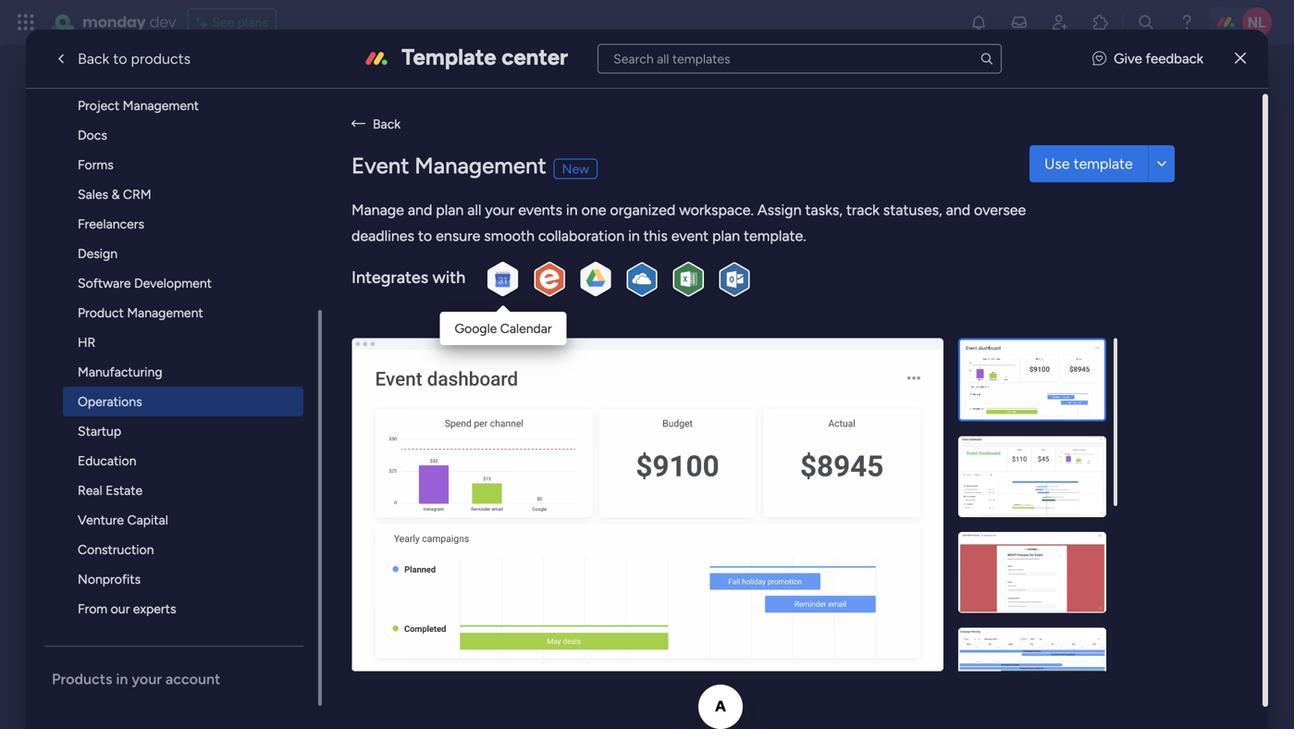 Task type: vqa. For each thing, say whether or not it's contained in the screenshot.
right your
yes



Task type: describe. For each thing, give the bounding box(es) containing it.
organized
[[610, 201, 676, 219]]

products in your account
[[52, 671, 221, 688]]

close image
[[1236, 52, 1247, 65]]

assign
[[758, 201, 802, 219]]

design
[[78, 246, 118, 261]]

use template
[[1045, 155, 1134, 173]]

venture
[[78, 512, 124, 528]]

notifications image
[[970, 13, 988, 31]]

use
[[1045, 155, 1070, 173]]

crm
[[123, 186, 151, 202]]

tasks,
[[806, 201, 843, 219]]

project management
[[78, 98, 199, 113]]

manage and plan all your events in one organized workspace. assign tasks, track statuses, and oversee deadlines to ensure smooth collaboration in this event plan template.
[[352, 201, 1027, 245]]

inbox image
[[1011, 13, 1029, 31]]

products in your account heading
[[52, 669, 318, 690]]

sales
[[78, 186, 108, 202]]

event
[[352, 152, 409, 179]]

collaboration
[[538, 227, 625, 245]]

event
[[672, 227, 709, 245]]

construction
[[78, 542, 154, 558]]

1 vertical spatial plan
[[713, 227, 741, 245]]

&
[[111, 186, 120, 202]]

products in your account list box
[[44, 2, 322, 707]]

your inside the manage and plan all your events in one organized workspace. assign tasks, track statuses, and oversee deadlines to ensure smooth collaboration in this event plan template.
[[485, 201, 515, 219]]

2 horizontal spatial in
[[628, 227, 640, 245]]

back button
[[352, 113, 1234, 134]]

products
[[52, 671, 112, 688]]

give
[[1114, 50, 1143, 67]]

center
[[502, 44, 568, 70]]

estate
[[106, 483, 143, 498]]

apps image
[[1092, 13, 1111, 31]]

our
[[111, 601, 130, 617]]

google calendar
[[455, 321, 552, 336]]

in inside heading
[[116, 671, 128, 688]]

monday
[[82, 12, 146, 32]]

v2 user feedback image
[[1093, 48, 1107, 69]]

back to products
[[78, 50, 191, 68]]

manufacturing
[[78, 364, 162, 380]]

management for event management
[[415, 152, 547, 179]]

products
[[131, 50, 191, 68]]

docs
[[78, 127, 107, 143]]

invite members image
[[1051, 13, 1070, 31]]

integrates with
[[352, 267, 466, 287]]

one
[[582, 201, 607, 219]]

education
[[78, 453, 136, 469]]

software development
[[78, 275, 212, 291]]

google
[[455, 321, 497, 336]]

give feedback
[[1114, 50, 1204, 67]]

to inside button
[[113, 50, 127, 68]]

freelancers
[[78, 216, 144, 232]]

venture capital
[[78, 512, 168, 528]]

integrates
[[352, 267, 429, 287]]

see plans button
[[187, 8, 277, 36]]

real
[[78, 483, 102, 498]]

management for product management
[[127, 305, 203, 321]]

capital
[[127, 512, 168, 528]]

from
[[78, 601, 108, 617]]

template
[[402, 44, 497, 70]]



Task type: locate. For each thing, give the bounding box(es) containing it.
project
[[78, 98, 120, 113]]

select product image
[[17, 13, 35, 31]]

in left one
[[566, 201, 578, 219]]

plan down workspace.
[[713, 227, 741, 245]]

1 horizontal spatial in
[[566, 201, 578, 219]]

development
[[134, 275, 212, 291]]

0 vertical spatial in
[[566, 201, 578, 219]]

0 vertical spatial plan
[[436, 201, 464, 219]]

1 horizontal spatial to
[[418, 227, 432, 245]]

2 vertical spatial in
[[116, 671, 128, 688]]

None search field
[[598, 44, 1002, 74]]

1 horizontal spatial and
[[946, 201, 971, 219]]

to down monday
[[113, 50, 127, 68]]

1 horizontal spatial your
[[485, 201, 515, 219]]

calendar
[[501, 321, 552, 336]]

0 horizontal spatial your
[[132, 671, 162, 688]]

plan
[[436, 201, 464, 219], [713, 227, 741, 245]]

monday dev
[[82, 12, 176, 32]]

1 horizontal spatial back
[[373, 116, 401, 132]]

nonprofits
[[78, 572, 141, 587]]

1 vertical spatial your
[[132, 671, 162, 688]]

0 vertical spatial your
[[485, 201, 515, 219]]

in left this
[[628, 227, 640, 245]]

new
[[562, 161, 589, 177]]

management
[[123, 98, 199, 113], [415, 152, 547, 179], [127, 305, 203, 321]]

search everything image
[[1137, 13, 1156, 31]]

Search all templates search field
[[598, 44, 1002, 74]]

with
[[433, 267, 466, 287]]

0 horizontal spatial in
[[116, 671, 128, 688]]

account
[[166, 671, 221, 688]]

back for back to products
[[78, 50, 110, 68]]

management down products
[[123, 98, 199, 113]]

events
[[518, 201, 563, 219]]

your inside heading
[[132, 671, 162, 688]]

and right manage
[[408, 201, 433, 219]]

experts
[[133, 601, 176, 617]]

back
[[78, 50, 110, 68], [373, 116, 401, 132]]

plan left all
[[436, 201, 464, 219]]

ensure
[[436, 227, 481, 245]]

in
[[566, 201, 578, 219], [628, 227, 640, 245], [116, 671, 128, 688]]

plans
[[238, 14, 268, 30]]

dev
[[150, 12, 176, 32]]

give feedback link
[[1093, 48, 1204, 69]]

see plans
[[212, 14, 268, 30]]

back to products button
[[37, 40, 206, 77]]

management down development
[[127, 305, 203, 321]]

hr
[[78, 335, 96, 350]]

real estate
[[78, 483, 143, 498]]

forms
[[78, 157, 114, 173]]

startup
[[78, 423, 121, 439]]

see
[[212, 14, 235, 30]]

back for back
[[373, 116, 401, 132]]

to inside the manage and plan all your events in one organized workspace. assign tasks, track statuses, and oversee deadlines to ensure smooth collaboration in this event plan template.
[[418, 227, 432, 245]]

search image
[[980, 51, 995, 66]]

template.
[[744, 227, 807, 245]]

smooth
[[484, 227, 535, 245]]

0 vertical spatial management
[[123, 98, 199, 113]]

2 and from the left
[[946, 201, 971, 219]]

to
[[113, 50, 127, 68], [418, 227, 432, 245]]

2 vertical spatial management
[[127, 305, 203, 321]]

track
[[847, 201, 880, 219]]

oversee
[[975, 201, 1027, 219]]

your
[[485, 201, 515, 219], [132, 671, 162, 688]]

0 horizontal spatial back
[[78, 50, 110, 68]]

arrow left image
[[352, 113, 366, 134]]

product
[[78, 305, 124, 321]]

1 vertical spatial back
[[373, 116, 401, 132]]

software
[[78, 275, 131, 291]]

template
[[1074, 155, 1134, 173]]

from our experts
[[78, 601, 176, 617]]

feedback
[[1146, 50, 1204, 67]]

all
[[468, 201, 482, 219]]

in right products
[[116, 671, 128, 688]]

0 horizontal spatial to
[[113, 50, 127, 68]]

noah lott image
[[1243, 7, 1273, 37]]

product management
[[78, 305, 203, 321]]

1 vertical spatial management
[[415, 152, 547, 179]]

your left account
[[132, 671, 162, 688]]

and
[[408, 201, 433, 219], [946, 201, 971, 219]]

1 horizontal spatial plan
[[713, 227, 741, 245]]

template center
[[402, 44, 568, 70]]

event management
[[352, 152, 547, 179]]

your right all
[[485, 201, 515, 219]]

help image
[[1178, 13, 1197, 31]]

1 and from the left
[[408, 201, 433, 219]]

this
[[644, 227, 668, 245]]

back right arrow left icon
[[373, 116, 401, 132]]

0 horizontal spatial plan
[[436, 201, 464, 219]]

sales & crm
[[78, 186, 151, 202]]

workspace.
[[680, 201, 754, 219]]

statuses,
[[884, 201, 943, 219]]

use template button
[[1030, 145, 1148, 182]]

deadlines
[[352, 227, 415, 245]]

management up all
[[415, 152, 547, 179]]

and left oversee
[[946, 201, 971, 219]]

back down monday
[[78, 50, 110, 68]]

1 vertical spatial in
[[628, 227, 640, 245]]

0 vertical spatial to
[[113, 50, 127, 68]]

1 vertical spatial to
[[418, 227, 432, 245]]

work management templates element
[[44, 2, 318, 624]]

to left ensure
[[418, 227, 432, 245]]

0 vertical spatial back
[[78, 50, 110, 68]]

manage
[[352, 201, 404, 219]]

0 horizontal spatial and
[[408, 201, 433, 219]]

management for project management
[[123, 98, 199, 113]]

operations
[[78, 394, 142, 410]]



